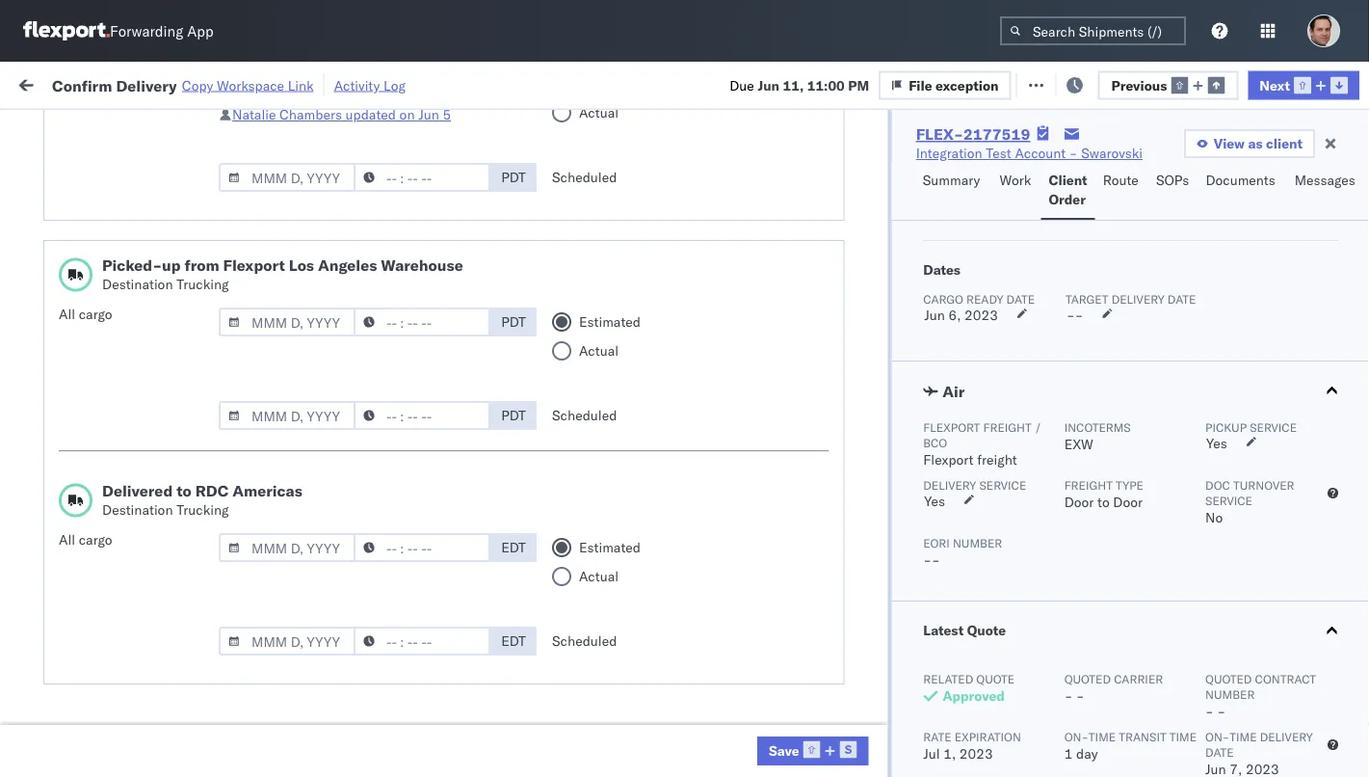 Task type: vqa. For each thing, say whether or not it's contained in the screenshot.
1st Trucking from the bottom
yes



Task type: locate. For each thing, give the bounding box(es) containing it.
5
[[443, 106, 451, 123]]

angeles for confirm pickup from los angeles international airport
[[199, 607, 248, 624]]

pm for 11:59 pm pdt, oct 10, 2023
[[133, 448, 154, 465]]

schedule for stockholm
[[44, 649, 101, 666]]

flexport inside picked-up from flexport los angeles warehouse destination trucking
[[223, 255, 285, 275]]

2 vertical spatial -- : -- -- text field
[[354, 533, 491, 562]]

mmm d, yyyy text field up sweden at bottom left
[[219, 627, 356, 656]]

1 not from the top
[[639, 236, 666, 253]]

no down 'doc'
[[1206, 509, 1223, 526]]

flex- up flex-2342333
[[846, 575, 887, 592]]

2 vertical spatial am
[[124, 278, 146, 295]]

confirm down 2:59
[[44, 522, 94, 539]]

to down freight
[[1098, 494, 1110, 510]]

1 vertical spatial ocean
[[371, 448, 411, 465]]

3 pdt from the top
[[501, 407, 526, 424]]

flexport down 28,
[[223, 255, 285, 275]]

schedule delivery appointment button up confirm pickup from o'hare international airport
[[44, 488, 237, 510]]

(do
[[608, 236, 636, 253], [608, 448, 636, 465], [608, 575, 636, 592], [608, 618, 636, 634]]

destination down delivered
[[102, 501, 173, 518]]

activity log
[[334, 77, 406, 94]]

1 vertical spatial yes
[[924, 493, 945, 510]]

confirm inside confirm pickup from los angeles, ca
[[44, 310, 94, 327]]

on- inside on-time delivery date
[[1206, 729, 1230, 744]]

angeles for schedule pickup from los angeles international airport
[[207, 225, 256, 242]]

2023 for 11:59 pm pdt, oct 10, 2023
[[242, 448, 275, 465]]

0 vertical spatial -- : -- -- text field
[[354, 308, 491, 336]]

service down gvcu5265864
[[979, 478, 1027, 492]]

order
[[1049, 191, 1086, 208]]

pdt, for 11:59 pm pdt, jul 2, 2023
[[157, 321, 188, 337]]

:
[[444, 120, 447, 134]]

-- : -- -- text field
[[354, 308, 491, 336], [354, 401, 491, 430], [354, 533, 491, 562]]

1 vertical spatial documents
[[44, 287, 114, 304]]

from inside picked-up from flexport los angeles warehouse destination trucking
[[185, 255, 219, 275]]

1 vertical spatial all
[[59, 531, 75, 548]]

1 door from the left
[[1064, 494, 1094, 510]]

schedule for phoenix
[[44, 362, 101, 379]]

2 trucking from the top
[[177, 501, 229, 518]]

documents down the view as client button
[[1206, 172, 1276, 188]]

2 cargo from the top
[[79, 531, 112, 548]]

number
[[1206, 687, 1255, 701]]

3 11:59 from the top
[[92, 618, 129, 634]]

schedule inside schedule pickup from stockholm arlanda airport, stockholm, sweden
[[44, 649, 101, 666]]

1 vertical spatial destination
[[102, 501, 173, 518]]

2 actual from the top
[[579, 342, 619, 359]]

2 appointment from the top
[[158, 489, 237, 506]]

205
[[443, 75, 468, 92]]

numbers for mbl/mawb numbers
[[1166, 158, 1217, 172]]

0 vertical spatial destination
[[102, 276, 173, 293]]

date down number
[[1206, 745, 1234, 759]]

0 vertical spatial pdt
[[501, 169, 526, 186]]

freight up delivery service
[[977, 451, 1017, 468]]

2023 for 9:00 pm pdt, aug 16, 2023
[[236, 405, 269, 422]]

0 vertical spatial upload
[[44, 268, 88, 284]]

0 vertical spatial international
[[44, 244, 123, 261]]

number
[[953, 536, 1002, 550]]

1 horizontal spatial on-
[[1206, 729, 1230, 744]]

time inside on-time delivery date
[[1230, 729, 1257, 744]]

1 appointment from the top
[[158, 192, 237, 209]]

jun
[[758, 76, 780, 93], [419, 106, 439, 123], [924, 307, 945, 323], [183, 490, 205, 507]]

international for schedule
[[44, 244, 123, 261]]

1 vertical spatial flexport
[[923, 420, 980, 434]]

2026415
[[887, 660, 946, 677]]

schedule up arlanda
[[44, 649, 101, 666]]

0 horizontal spatial file exception
[[909, 76, 999, 93]]

pickup down arrival
[[105, 437, 146, 454]]

tclu6423271
[[969, 490, 1060, 507]]

2:00 up picked-
[[92, 236, 121, 253]]

pickup inside confirm pickup from los angeles, ca
[[97, 310, 139, 327]]

cargo
[[923, 292, 963, 306]]

11,
[[783, 76, 804, 93], [219, 618, 239, 634]]

2023 for 2:00 am pdt, aug 17, 2023
[[237, 278, 270, 295]]

1 vertical spatial 2,
[[208, 490, 220, 507]]

flex-2329631
[[846, 236, 946, 253]]

0 vertical spatial 2310512
[[887, 278, 946, 295]]

appointment
[[158, 192, 237, 209], [158, 489, 237, 506]]

flex-2389690
[[846, 321, 946, 337]]

2 quoted from the left
[[1206, 671, 1252, 686]]

1 pdt from the top
[[501, 169, 526, 186]]

1 vertical spatial actual
[[579, 342, 619, 359]]

1 horizontal spatial numbers
[[1166, 158, 1217, 172]]

pickup up arrival
[[105, 362, 146, 379]]

from for confirm pickup from los angeles, ca
[[142, 310, 170, 327]]

cargo down upload customs clearance documents
[[79, 306, 112, 322]]

pm right 9:59
[[124, 533, 145, 550]]

lagerfeld
[[815, 490, 873, 507]]

1 vertical spatial scheduled
[[552, 407, 617, 424]]

2:00 down picked-
[[92, 278, 121, 295]]

MMM D, YYYY text field
[[219, 308, 356, 336], [219, 401, 356, 430], [219, 533, 356, 562], [219, 627, 356, 656]]

2, for 2:59 pm pdt, jun 2, 2023
[[208, 490, 220, 507]]

flex- down the flex-2389690 at the right top of the page
[[846, 363, 887, 380]]

flex- up summary
[[917, 124, 964, 144]]

flex-2177389 button
[[815, 443, 949, 470], [815, 443, 949, 470]]

pm right 2:59
[[124, 490, 145, 507]]

door down type
[[1113, 494, 1143, 510]]

pickup service
[[1206, 420, 1297, 434]]

flex- up lagerfeld
[[846, 448, 887, 465]]

confirm
[[52, 75, 112, 95], [44, 310, 94, 327], [44, 404, 94, 421], [44, 522, 94, 539], [44, 607, 94, 624]]

flex- up flex-2006088
[[846, 321, 887, 337]]

0 vertical spatial 11,
[[783, 76, 804, 93]]

2 -- : -- -- text field from the top
[[354, 627, 491, 656]]

0 horizontal spatial at
[[140, 404, 152, 421]]

file up flex-2177519
[[909, 76, 933, 93]]

0 vertical spatial airport
[[126, 244, 169, 261]]

1 horizontal spatial time
[[1170, 729, 1197, 744]]

2 vertical spatial pdt
[[501, 407, 526, 424]]

1 resize handle column header from the left
[[271, 149, 294, 777]]

yes down pickup service
[[1207, 435, 1228, 452]]

0 vertical spatial yes
[[1207, 435, 1228, 452]]

upload inside upload customs clearance documents
[[44, 268, 88, 284]]

numbers inside the container numbers
[[969, 165, 1017, 180]]

pm right 9:00
[[124, 405, 145, 422]]

2 horizontal spatial date
[[1206, 745, 1234, 759]]

1 vertical spatial work
[[1000, 172, 1032, 188]]

so
[[536, 236, 554, 253], [536, 448, 554, 465], [536, 575, 554, 592], [536, 618, 554, 634]]

all cargo up ca
[[59, 306, 112, 322]]

1 apple so storage (do not use) from the top
[[497, 236, 704, 253]]

container
[[969, 150, 1021, 164]]

from inside schedule pickup from los angeles international airport
[[150, 225, 178, 242]]

view as client button
[[1185, 129, 1316, 158]]

scheduled
[[552, 169, 617, 186], [552, 407, 617, 424], [552, 632, 617, 649]]

2260661
[[887, 193, 946, 210]]

1 vertical spatial cargo
[[79, 531, 112, 548]]

upload for upload customs clearance documents
[[44, 268, 88, 284]]

2 integration test account - on ag from the left
[[622, 321, 829, 337]]

1 vertical spatial am
[[124, 236, 146, 253]]

storage
[[557, 236, 604, 253], [557, 448, 604, 465], [557, 575, 604, 592], [557, 618, 604, 634]]

los inside confirm pickup from los angeles international airport
[[174, 607, 196, 624]]

3 apple from the top
[[497, 575, 532, 592]]

pm up schedule pickup from stockholm arlanda airport, stockholm, sweden
[[133, 618, 154, 634]]

previous button
[[1099, 71, 1239, 100]]

pickup inside confirm pickup from o'hare international airport
[[97, 522, 139, 539]]

4 mmm d, yyyy text field from the top
[[219, 627, 356, 656]]

actual for delivered to rdc americas
[[579, 568, 619, 585]]

0 vertical spatial all
[[59, 306, 75, 322]]

client for client order
[[1049, 172, 1088, 188]]

from inside confirm pickup from o'hare international airport
[[142, 522, 170, 539]]

0 vertical spatial estimated
[[579, 313, 641, 330]]

0 vertical spatial appointment
[[158, 192, 237, 209]]

id
[[839, 158, 851, 172]]

action
[[1304, 75, 1346, 92]]

international inside confirm pickup from los angeles international airport
[[44, 626, 123, 643]]

0 vertical spatial all cargo
[[59, 306, 112, 322]]

swarovski down flex
[[787, 193, 849, 210]]

cargo for picked-
[[79, 306, 112, 322]]

picked-
[[102, 255, 162, 275]]

1 schedule delivery appointment from the top
[[44, 192, 237, 209]]

3 schedule from the top
[[44, 362, 101, 379]]

1 quoted from the left
[[1064, 671, 1111, 686]]

mode
[[371, 158, 401, 172]]

flexport. image
[[23, 21, 110, 40]]

1 mmm d, yyyy text field from the top
[[219, 308, 356, 336]]

incoterms exw
[[1064, 420, 1131, 453]]

2023 for 9:59 pm pdt, jul 2, 2023
[[220, 533, 253, 550]]

air inside button
[[943, 382, 965, 401]]

-- : -- -- text field for delivered to rdc americas
[[354, 533, 491, 562]]

1 on- from the left
[[1064, 729, 1089, 744]]

2 time from the left
[[1170, 729, 1197, 744]]

2023 for 10:05 am pdt, jul 20, 2023
[[237, 193, 271, 210]]

2 all from the top
[[59, 531, 75, 548]]

2 apple so storage (do not use) from the top
[[497, 448, 704, 465]]

3 international from the top
[[44, 626, 123, 643]]

at left risk at the left of the page
[[382, 75, 395, 92]]

airport inside confirm pickup from los angeles international airport
[[126, 626, 169, 643]]

confirm inside confirm pickup from los angeles international airport
[[44, 607, 94, 624]]

angeles inside confirm pickup from los angeles international airport
[[199, 607, 248, 624]]

on- for on-time delivery date
[[1206, 729, 1230, 744]]

pdt for -- : -- -- text field associated with picked-up from flexport los angeles warehouse
[[501, 313, 526, 330]]

international inside schedule pickup from los angeles international airport
[[44, 244, 123, 261]]

11:59 for 11:59 pm pdt, sep 11, 2023
[[92, 618, 129, 634]]

3 use) from the top
[[670, 575, 704, 592]]

-- : -- -- text field
[[354, 163, 491, 192], [354, 627, 491, 656]]

my work
[[19, 70, 105, 96]]

1 vertical spatial airport
[[126, 541, 169, 558]]

0 vertical spatial ocean
[[371, 321, 411, 337]]

2023 up sweden at bottom left
[[243, 618, 276, 634]]

pdt for 2nd -- : -- -- text field
[[501, 407, 526, 424]]

2023 inside quoted contract number - - rate expiration jul 1, 2023
[[960, 745, 993, 762]]

upload left proof
[[44, 574, 88, 591]]

for
[[184, 120, 199, 134]]

on- down number
[[1206, 729, 1230, 744]]

1 horizontal spatial quoted
[[1206, 671, 1252, 686]]

1 schedule delivery appointment button from the top
[[44, 191, 237, 213]]

confirm down proof
[[44, 607, 94, 624]]

los for schedule pickup from los angeles international airport
[[182, 225, 203, 242]]

2:00 for 2:00 am pdt, aug 28, 2023
[[92, 236, 121, 253]]

quoted up number
[[1206, 671, 1252, 686]]

am for 2:00 am pdt, aug 28, 2023
[[124, 236, 146, 253]]

mbl/mawb
[[1094, 158, 1164, 172]]

pm up schedule pickup from phoenix on the top left of page
[[133, 321, 154, 337]]

3 mmm d, yyyy text field from the top
[[219, 533, 356, 562]]

angeles up stockholm
[[199, 607, 248, 624]]

from for schedule pickup from long beach, california
[[150, 437, 178, 454]]

3 scheduled from the top
[[552, 632, 617, 649]]

0 horizontal spatial door
[[1064, 494, 1094, 510]]

4 apple from the top
[[497, 618, 532, 634]]

delivery inside on-time delivery date
[[1260, 729, 1313, 744]]

0 vertical spatial freight
[[983, 420, 1032, 434]]

upload for upload proof of delivery
[[44, 574, 88, 591]]

quoted inside quoted carrier - -
[[1064, 671, 1111, 686]]

1 horizontal spatial documents
[[1206, 172, 1276, 188]]

1 horizontal spatial door
[[1113, 494, 1143, 510]]

file
[[1042, 75, 1065, 92], [909, 76, 933, 93]]

los for confirm pickup from los angeles international airport
[[174, 607, 196, 624]]

jul left the 20,
[[192, 193, 210, 210]]

2 vertical spatial 11:59
[[92, 618, 129, 634]]

actual
[[579, 104, 619, 121], [579, 342, 619, 359], [579, 568, 619, 585]]

Search Work text field
[[722, 69, 933, 98]]

2023 down expiration
[[960, 745, 993, 762]]

0 horizontal spatial time
[[1089, 729, 1116, 744]]

flex-
[[917, 124, 964, 144], [846, 193, 887, 210], [846, 236, 887, 253], [846, 278, 887, 295], [846, 321, 887, 337], [846, 363, 887, 380], [846, 405, 887, 422], [846, 448, 887, 465], [846, 490, 887, 507], [846, 533, 887, 550], [846, 575, 887, 592], [846, 618, 887, 634], [846, 660, 887, 677], [846, 702, 887, 719], [846, 745, 887, 762]]

0 vertical spatial actual
[[579, 104, 619, 121]]

flex-2310512 down flex-2329631
[[846, 278, 946, 295]]

1 estimated from the top
[[579, 313, 641, 330]]

2:59
[[92, 490, 121, 507]]

1 2310512 from the top
[[887, 278, 946, 295]]

schedule inside schedule pickup from long beach, california
[[44, 437, 101, 454]]

client left name
[[497, 158, 528, 172]]

2:59 pm pdt, jun 2, 2023
[[92, 490, 257, 507]]

jul for 11:59 pm pdt, jul 2, 2023
[[191, 321, 209, 337]]

quoted
[[1064, 671, 1111, 686], [1206, 671, 1252, 686]]

stockholm,
[[146, 669, 216, 685]]

1 schedule from the top
[[44, 192, 101, 209]]

Search Shipments (/) text field
[[1001, 16, 1187, 45]]

angeles left warehouse
[[318, 255, 377, 275]]

from for schedule pickup from phoenix
[[150, 362, 178, 379]]

from inside confirm pickup from los angeles, ca
[[142, 310, 170, 327]]

los inside schedule pickup from los angeles international airport
[[182, 225, 203, 242]]

appointment up 2:00 am pdt, aug 28, 2023
[[158, 192, 237, 209]]

2 2:00 from the top
[[92, 278, 121, 295]]

0 horizontal spatial ag
[[685, 321, 704, 337]]

file down 'search shipments (/)' text box
[[1042, 75, 1065, 92]]

quoted inside quoted contract number - - rate expiration jul 1, 2023
[[1206, 671, 1252, 686]]

1 vertical spatial all cargo
[[59, 531, 112, 548]]

client inside client name button
[[497, 158, 528, 172]]

quoted left "carrier"
[[1064, 671, 1111, 686]]

international up customs
[[44, 244, 123, 261]]

2023
[[237, 193, 271, 210], [237, 236, 270, 253], [237, 278, 270, 295], [965, 307, 998, 323], [228, 321, 261, 337], [236, 405, 269, 422], [242, 448, 275, 465], [224, 490, 257, 507], [220, 533, 253, 550], [243, 618, 276, 634], [960, 745, 993, 762]]

pm up delivered
[[133, 448, 154, 465]]

0 vertical spatial schedule delivery appointment button
[[44, 191, 237, 213]]

pickup inside schedule pickup from stockholm arlanda airport, stockholm, sweden
[[105, 649, 146, 666]]

schedule inside schedule pickup from los angeles international airport
[[44, 225, 101, 242]]

2 all cargo from the top
[[59, 531, 112, 548]]

0 vertical spatial flex-2310512
[[846, 278, 946, 295]]

0 vertical spatial edt
[[501, 539, 526, 556]]

type
[[1116, 478, 1144, 492]]

angeles inside schedule pickup from los angeles international airport
[[207, 225, 256, 242]]

3 time from the left
[[1230, 729, 1257, 744]]

jul for 9:59 pm pdt, jul 2, 2023
[[183, 533, 200, 550]]

1 storage from the top
[[557, 236, 604, 253]]

0 horizontal spatial date
[[1007, 292, 1035, 306]]

date right ready
[[1007, 292, 1035, 306]]

pickup inside schedule pickup from los angeles international airport
[[105, 225, 146, 242]]

3 actual from the top
[[579, 568, 619, 585]]

1 horizontal spatial at
[[382, 75, 395, 92]]

2 on- from the left
[[1206, 729, 1230, 744]]

schedule down 10:05 on the left of page
[[44, 225, 101, 242]]

2 vertical spatial scheduled
[[552, 632, 617, 649]]

1 horizontal spatial on
[[787, 321, 807, 337]]

schedule delivery appointment link up confirm pickup from o'hare international airport
[[44, 488, 237, 508]]

4 not from the top
[[639, 618, 666, 634]]

pdt, for 9:00 pm pdt, aug 16, 2023
[[149, 405, 179, 422]]

1 vertical spatial pdt
[[501, 313, 526, 330]]

pm for 9:59 pm pdt, jul 2, 2023
[[124, 533, 145, 550]]

2 vertical spatial angeles
[[199, 607, 248, 624]]

mmm d, yyyy text field down americas
[[219, 533, 356, 562]]

pdt, for 9:59 pm pdt, jul 2, 2023
[[149, 533, 179, 550]]

1 vertical spatial service
[[979, 478, 1027, 492]]

confirm inside confirm pickup from o'hare international airport
[[44, 522, 94, 539]]

pickup for confirm pickup from los angeles, ca
[[97, 310, 139, 327]]

1 vertical spatial upload
[[44, 574, 88, 591]]

client up order
[[1049, 172, 1088, 188]]

sops button
[[1149, 163, 1199, 220]]

upload left customs
[[44, 268, 88, 284]]

mbl/mawb numbers
[[1094, 158, 1217, 172]]

numbers
[[1166, 158, 1217, 172], [969, 165, 1017, 180]]

schedule down workitem
[[44, 192, 101, 209]]

resize handle column header
[[271, 149, 294, 777], [276, 149, 299, 777], [338, 149, 362, 777], [464, 149, 487, 777], [589, 149, 612, 777], [782, 149, 805, 777], [936, 149, 959, 777], [1061, 149, 1085, 777], [1302, 149, 1326, 777], [1335, 149, 1358, 777]]

1 cargo from the top
[[79, 306, 112, 322]]

confirm left arrival
[[44, 404, 94, 421]]

-- : -- -- text field for picked-up from flexport los angeles warehouse
[[354, 308, 491, 336]]

2 vertical spatial aug
[[183, 405, 208, 422]]

2 use) from the top
[[670, 448, 704, 465]]

1 (do from the top
[[608, 236, 636, 253]]

pickup for confirm pickup from los angeles international airport
[[97, 607, 139, 624]]

2 -- : -- -- text field from the top
[[354, 401, 491, 430]]

pickup for confirm pickup from o'hare international airport
[[97, 522, 139, 539]]

all for picked-
[[59, 306, 75, 322]]

not
[[639, 236, 666, 253], [639, 448, 666, 465], [639, 575, 666, 592], [639, 618, 666, 634]]

1 horizontal spatial date
[[1168, 292, 1196, 306]]

2 destination from the top
[[102, 501, 173, 518]]

2 storage from the top
[[557, 448, 604, 465]]

natalie
[[232, 106, 276, 123]]

6 resize handle column header from the left
[[782, 149, 805, 777]]

confirm up ca
[[44, 310, 94, 327]]

1 vertical spatial -- : -- -- text field
[[354, 401, 491, 430]]

-- : -- -- text field down the fcl
[[354, 533, 491, 562]]

jul inside quoted contract number - - rate expiration jul 1, 2023
[[923, 745, 940, 762]]

no right :
[[452, 120, 467, 134]]

all up ca
[[59, 306, 75, 322]]

-
[[1070, 145, 1078, 161], [775, 193, 784, 210], [1094, 193, 1103, 210], [1103, 193, 1111, 210], [622, 236, 630, 253], [630, 236, 639, 253], [1094, 236, 1103, 253], [1103, 236, 1111, 253], [775, 278, 784, 295], [1094, 278, 1103, 295], [1103, 278, 1111, 295], [1067, 307, 1075, 323], [1075, 307, 1083, 323], [650, 321, 658, 337], [775, 321, 784, 337], [1094, 321, 1103, 337], [1103, 321, 1111, 337], [532, 363, 540, 380], [1094, 363, 1103, 380], [1103, 363, 1111, 380], [775, 405, 784, 422], [1094, 405, 1103, 422], [1103, 405, 1111, 422], [622, 448, 630, 465], [630, 448, 639, 465], [1094, 448, 1103, 465], [1103, 448, 1111, 465], [775, 490, 784, 507], [1094, 490, 1103, 507], [1103, 490, 1111, 507], [775, 533, 784, 550], [923, 551, 932, 568], [932, 551, 940, 568], [1094, 575, 1103, 592], [1103, 575, 1111, 592], [622, 660, 630, 677], [630, 660, 639, 677], [1094, 660, 1103, 677], [1103, 660, 1111, 677], [1064, 687, 1073, 704], [1076, 687, 1085, 704], [1094, 702, 1103, 719], [1103, 702, 1111, 719], [1206, 703, 1214, 720], [1218, 703, 1226, 720], [1094, 745, 1103, 762], [1103, 745, 1111, 762]]

1 upload from the top
[[44, 268, 88, 284]]

0 vertical spatial work
[[209, 75, 243, 92]]

americas
[[233, 481, 303, 500]]

on-
[[1064, 729, 1089, 744], [1206, 729, 1230, 744]]

aug left 17,
[[184, 278, 209, 295]]

11, right sep
[[219, 618, 239, 634]]

2 schedule delivery appointment from the top
[[44, 489, 237, 506]]

0 vertical spatial am
[[133, 193, 155, 210]]

delivery
[[116, 75, 177, 95], [105, 192, 154, 209], [923, 478, 976, 492], [105, 489, 154, 506], [144, 574, 193, 591]]

8 resize handle column header from the left
[[1061, 149, 1085, 777]]

pdt down the ping
[[501, 407, 526, 424]]

1 horizontal spatial to
[[1098, 494, 1110, 510]]

beach,
[[215, 437, 258, 454]]

flex- up flex-1835605
[[846, 702, 887, 719]]

2 flex-2310512 from the top
[[846, 405, 946, 422]]

risk
[[398, 75, 421, 92]]

1 vertical spatial flex-2310512
[[846, 405, 946, 422]]

1 vertical spatial at
[[140, 404, 152, 421]]

1 vertical spatial -- : -- -- text field
[[354, 627, 491, 656]]

confirm arrival at cfs
[[44, 404, 181, 421]]

estimated for picked-up from flexport los angeles warehouse
[[579, 313, 641, 330]]

1 airport from the top
[[126, 244, 169, 261]]

1 time from the left
[[1089, 729, 1116, 744]]

-- : -- -- text field for pdt
[[354, 163, 491, 192]]

2 vertical spatial 2,
[[204, 533, 216, 550]]

in
[[287, 120, 298, 134]]

from inside schedule pickup from stockholm arlanda airport, stockholm, sweden
[[150, 649, 178, 666]]

container numbers button
[[959, 146, 1065, 180]]

2 vertical spatial airport
[[126, 626, 169, 643]]

to
[[177, 481, 192, 500], [1098, 494, 1110, 510]]

aug left 16,
[[183, 405, 208, 422]]

1 vertical spatial schedule delivery appointment
[[44, 489, 237, 506]]

freight
[[983, 420, 1032, 434], [977, 451, 1017, 468]]

work button
[[992, 163, 1042, 220]]

2 pdt from the top
[[501, 313, 526, 330]]

pickup inside schedule pickup from long beach, california
[[105, 437, 146, 454]]

from inside schedule pickup from long beach, california
[[150, 437, 178, 454]]

2 door from the left
[[1113, 494, 1143, 510]]

jun right due
[[758, 76, 780, 93]]

confirm pickup from los angeles, ca button
[[44, 309, 274, 349]]

all left 9:59
[[59, 531, 75, 548]]

0 vertical spatial cargo
[[79, 306, 112, 322]]

view
[[1215, 135, 1246, 152]]

am down picked-
[[124, 278, 146, 295]]

airport inside schedule pickup from los angeles international airport
[[126, 244, 169, 261]]

-- : -- -- text field for edt
[[354, 627, 491, 656]]

batch action
[[1263, 75, 1346, 92]]

pickup up picked-
[[105, 225, 146, 242]]

4 schedule from the top
[[44, 437, 101, 454]]

0 vertical spatial trucking
[[177, 276, 229, 293]]

1 2:00 from the top
[[92, 236, 121, 253]]

door down freight
[[1064, 494, 1094, 510]]

pdt, for 2:00 am pdt, aug 28, 2023
[[150, 236, 180, 253]]

delivery service
[[923, 478, 1027, 492]]

2023 right o'hare
[[220, 533, 253, 550]]

trucking inside delivered to rdc americas destination trucking
[[177, 501, 229, 518]]

2 estimated from the top
[[579, 539, 641, 556]]

11:59 for 11:59 pm pdt, oct 10, 2023
[[92, 448, 129, 465]]

batch
[[1263, 75, 1300, 92]]

2 mmm d, yyyy text field from the top
[[219, 401, 356, 430]]

mmm d, yyyy text field for -- : -- -- text field for delivered to rdc americas
[[219, 533, 356, 562]]

flexport down bco
[[923, 451, 974, 468]]

1 vertical spatial freight
[[977, 451, 1017, 468]]

quoted carrier - -
[[1064, 671, 1163, 704]]

los inside picked-up from flexport los angeles warehouse destination trucking
[[289, 255, 314, 275]]

trucking inside picked-up from flexport los angeles warehouse destination trucking
[[177, 276, 229, 293]]

2377570
[[887, 702, 946, 719]]

1 vertical spatial schedule delivery appointment button
[[44, 488, 237, 510]]

1 all cargo from the top
[[59, 306, 112, 322]]

2 vertical spatial international
[[44, 626, 123, 643]]

1 horizontal spatial exception
[[1068, 75, 1132, 92]]

pm for 9:00 pm pdt, aug 16, 2023
[[124, 405, 145, 422]]

0 horizontal spatial client
[[497, 158, 528, 172]]

0 horizontal spatial 11,
[[219, 618, 239, 634]]

2, for 9:59 pm pdt, jul 2, 2023
[[204, 533, 216, 550]]

1 trucking from the top
[[177, 276, 229, 293]]

1 horizontal spatial yes
[[1207, 435, 1228, 452]]

service
[[1250, 420, 1297, 434], [979, 478, 1027, 492], [1206, 493, 1253, 508]]

jul down rate
[[923, 745, 940, 762]]

0 horizontal spatial on-
[[1064, 729, 1089, 744]]

2, down 17,
[[212, 321, 225, 337]]

flex- down flex id 'button'
[[846, 193, 887, 210]]

yes
[[1207, 435, 1228, 452], [924, 493, 945, 510]]

schedule delivery appointment link down workitem button
[[44, 191, 237, 211]]

1 ocean from the top
[[371, 321, 411, 337]]

angeles inside picked-up from flexport los angeles warehouse destination trucking
[[318, 255, 377, 275]]

1 destination from the top
[[102, 276, 173, 293]]

client inside the client order button
[[1049, 172, 1088, 188]]

1 so from the top
[[536, 236, 554, 253]]

pdt for -- : -- -- text box for pdt
[[501, 169, 526, 186]]

0 vertical spatial schedule delivery appointment link
[[44, 191, 237, 211]]

1 schedule delivery appointment link from the top
[[44, 191, 237, 211]]

1 horizontal spatial on
[[471, 75, 487, 92]]

schedule down california
[[44, 489, 101, 506]]

confirm delivery copy workspace link
[[52, 75, 314, 95]]

from inside confirm pickup from los angeles international airport
[[142, 607, 170, 624]]

los inside confirm pickup from los angeles, ca
[[174, 310, 196, 327]]

schedule delivery appointment button down workitem button
[[44, 191, 237, 213]]

2310512 up 2389690
[[887, 278, 946, 295]]

apple
[[497, 236, 532, 253], [497, 448, 532, 465], [497, 575, 532, 592], [497, 618, 532, 634]]

file exception
[[1042, 75, 1132, 92], [909, 76, 999, 93]]

from for confirm pickup from o'hare international airport
[[142, 522, 170, 539]]

documents down customs
[[44, 287, 114, 304]]

mmm d, yyyy text field for -- : -- -- text box for edt
[[219, 627, 356, 656]]

client
[[1267, 135, 1303, 152]]

1 all from the top
[[59, 306, 75, 322]]

0 horizontal spatial yes
[[924, 493, 945, 510]]

international inside confirm pickup from o'hare international airport
[[44, 541, 123, 558]]

0 vertical spatial -- : -- -- text field
[[354, 163, 491, 192]]

2006088
[[887, 363, 946, 380]]

0 vertical spatial on
[[471, 75, 487, 92]]

1 horizontal spatial work
[[1000, 172, 1032, 188]]

2132512
[[887, 490, 946, 507]]

cargo down 2:59
[[79, 531, 112, 548]]

1 -- : -- -- text field from the top
[[354, 163, 491, 192]]

6 schedule from the top
[[44, 649, 101, 666]]

pickup up airport,
[[105, 649, 146, 666]]

2023 for 11:59 pm pdt, sep 11, 2023
[[243, 618, 276, 634]]

0 vertical spatial 11:59
[[92, 321, 129, 337]]

3 not from the top
[[639, 575, 666, 592]]

delivery right of
[[144, 574, 193, 591]]

scheduled for delivered to rdc americas
[[552, 632, 617, 649]]

activity log button
[[334, 73, 406, 97]]

1 -- : -- -- text field from the top
[[354, 308, 491, 336]]

2:00 for 2:00 am pdt, aug 17, 2023
[[92, 278, 121, 295]]

schedule delivery appointment down schedule pickup from long beach, california
[[44, 489, 237, 506]]

3 airport from the top
[[126, 626, 169, 643]]

pm for 2:59 pm pdt, jun 2, 2023
[[124, 490, 145, 507]]

0 vertical spatial aug
[[184, 236, 209, 253]]

2 11:59 from the top
[[92, 448, 129, 465]]

destination inside delivered to rdc americas destination trucking
[[102, 501, 173, 518]]

2 2310512 from the top
[[887, 405, 946, 422]]

estimated
[[579, 313, 641, 330], [579, 539, 641, 556]]

from for picked-up from flexport los angeles warehouse destination trucking
[[185, 255, 219, 275]]

work inside button
[[209, 75, 243, 92]]

schedule delivery appointment link for 1st schedule delivery appointment button from the top
[[44, 191, 237, 211]]

destination down picked-
[[102, 276, 173, 293]]

service inside doc turnover service
[[1206, 493, 1253, 508]]

jun left 5
[[419, 106, 439, 123]]

pickup inside confirm pickup from los angeles international airport
[[97, 607, 139, 624]]

to inside delivered to rdc americas destination trucking
[[177, 481, 192, 500]]

on- inside on-time transit time 1 day
[[1064, 729, 1089, 744]]

all
[[59, 306, 75, 322], [59, 531, 75, 548]]

11:59 down upload proof of delivery button on the bottom of page
[[92, 618, 129, 634]]

confirm pickup from los angeles international airport button
[[44, 606, 274, 646]]

schedule for long
[[44, 437, 101, 454]]

angeles down the 20,
[[207, 225, 256, 242]]

2310512 up bco
[[887, 405, 946, 422]]

0 horizontal spatial no
[[452, 120, 467, 134]]

0 vertical spatial flexport
[[223, 255, 285, 275]]

appointment up o'hare
[[158, 489, 237, 506]]

1 vertical spatial appointment
[[158, 489, 237, 506]]

california
[[44, 456, 104, 473]]

3 so from the top
[[536, 575, 554, 592]]

2 upload from the top
[[44, 574, 88, 591]]

numbers down container
[[969, 165, 1017, 180]]

app
[[187, 22, 214, 40]]

2 schedule delivery appointment link from the top
[[44, 488, 237, 508]]

0 horizontal spatial delivery
[[1112, 292, 1165, 306]]

1 vertical spatial international
[[44, 541, 123, 558]]

1 horizontal spatial ag
[[811, 321, 829, 337]]



Task type: describe. For each thing, give the bounding box(es) containing it.
delivery up ready
[[116, 75, 177, 95]]

3 resize handle column header from the left
[[338, 149, 362, 777]]

1 scheduled from the top
[[552, 169, 617, 186]]

delivery up confirm pickup from o'hare international airport
[[105, 489, 154, 506]]

time for on-time delivery date
[[1230, 729, 1257, 744]]

on- for on-time transit time 1 day
[[1064, 729, 1089, 744]]

time for on-time transit time 1 day
[[1089, 729, 1116, 744]]

flex-2132512
[[846, 490, 946, 507]]

9:59
[[92, 533, 121, 550]]

swarovski down the karl
[[787, 533, 849, 550]]

7 resize handle column header from the left
[[936, 149, 959, 777]]

quoted for -
[[1064, 671, 1111, 686]]

9 resize handle column header from the left
[[1302, 149, 1326, 777]]

0 vertical spatial no
[[452, 120, 467, 134]]

schedule pickup from stockholm arlanda airport, stockholm, sweden
[[44, 649, 267, 685]]

date for jun 6, 2023
[[1007, 292, 1035, 306]]

2023 for 2:00 am pdt, aug 28, 2023
[[237, 236, 270, 253]]

4 storage from the top
[[557, 618, 604, 634]]

flex id
[[815, 158, 851, 172]]

messages
[[1295, 172, 1356, 188]]

20,
[[213, 193, 234, 210]]

los for confirm pickup from los angeles, ca
[[174, 310, 196, 327]]

import
[[162, 75, 206, 92]]

contract
[[1255, 671, 1317, 686]]

jun down cargo
[[924, 307, 945, 323]]

2 resize handle column header from the left
[[276, 149, 299, 777]]

customs
[[92, 268, 146, 284]]

10 resize handle column header from the left
[[1335, 149, 1358, 777]]

pickup up 'doc'
[[1206, 420, 1247, 434]]

swarovski up route
[[1082, 145, 1143, 161]]

long
[[182, 437, 212, 454]]

bco
[[923, 435, 947, 450]]

delivered
[[102, 481, 173, 500]]

/
[[1035, 420, 1042, 434]]

delivery down 2177389
[[923, 478, 976, 492]]

3 (do from the top
[[608, 575, 636, 592]]

3 storage from the top
[[557, 575, 604, 592]]

client name button
[[487, 153, 593, 173]]

0 horizontal spatial file
[[909, 76, 933, 93]]

1 use) from the top
[[670, 236, 704, 253]]

4 use) from the top
[[670, 618, 704, 634]]

destination inside picked-up from flexport los angeles warehouse destination trucking
[[102, 276, 173, 293]]

incoterms
[[1064, 420, 1131, 434]]

jul for 10:05 am pdt, jul 20, 2023
[[192, 193, 210, 210]]

fcl
[[414, 448, 439, 465]]

3 apple so storage (do not use) from the top
[[497, 575, 704, 592]]

pm right 11:00
[[849, 76, 870, 93]]

flex- down 'flex-2377570'
[[846, 745, 887, 762]]

confirm for confirm arrival at cfs
[[44, 404, 94, 421]]

expiration
[[955, 729, 1021, 744]]

1 horizontal spatial file
[[1042, 75, 1065, 92]]

numbers for container numbers
[[969, 165, 1017, 180]]

ready
[[966, 292, 1004, 306]]

schedule delivery appointment for 1st schedule delivery appointment button from the bottom of the page
[[44, 489, 237, 506]]

4 apple so storage (do not use) from the top
[[497, 618, 704, 634]]

2 vertical spatial flexport
[[923, 451, 974, 468]]

route button
[[1096, 163, 1149, 220]]

2 edt from the top
[[501, 632, 526, 649]]

1 horizontal spatial 11,
[[783, 76, 804, 93]]

2:00 am pdt, aug 17, 2023
[[92, 278, 270, 295]]

1 vertical spatial 11,
[[219, 618, 239, 634]]

schedule pickup from long beach, california
[[44, 437, 258, 473]]

2023 for 2:59 pm pdt, jun 2, 2023
[[224, 490, 257, 507]]

rate
[[923, 729, 952, 744]]

all cargo for delivered
[[59, 531, 112, 548]]

yes for pickup
[[1207, 435, 1228, 452]]

schedule pickup from los angeles international airport link
[[44, 224, 274, 263]]

estimated for delivered to rdc americas
[[579, 539, 641, 556]]

flex- up 'flex-2377570'
[[846, 660, 887, 677]]

related
[[923, 671, 973, 686]]

pdt, for 11:59 pm pdt, oct 10, 2023
[[157, 448, 188, 465]]

quoted for number
[[1206, 671, 1252, 686]]

filtered
[[19, 118, 66, 135]]

day
[[1076, 745, 1098, 762]]

forwarding app link
[[23, 21, 214, 40]]

flex- down flex-2260661
[[846, 236, 887, 253]]

stockholm
[[182, 649, 247, 666]]

documents inside upload customs clearance documents
[[44, 287, 114, 304]]

name
[[531, 158, 561, 172]]

mmm d, yyyy text field for 2nd -- : -- -- text field
[[219, 401, 356, 430]]

forwarding app
[[110, 22, 214, 40]]

4 resize handle column header from the left
[[464, 149, 487, 777]]

doc turnover service
[[1206, 478, 1295, 508]]

flex-2260661
[[846, 193, 946, 210]]

flex- down lagerfeld
[[846, 533, 887, 550]]

all cargo for picked-
[[59, 306, 112, 322]]

5 schedule from the top
[[44, 489, 101, 506]]

1 edt from the top
[[501, 539, 526, 556]]

confirm for confirm pickup from o'hare international airport
[[44, 522, 94, 539]]

cargo for delivered
[[79, 531, 112, 548]]

28,
[[213, 236, 233, 253]]

freight type door to door
[[1064, 478, 1144, 510]]

previous
[[1112, 76, 1168, 93]]

date inside on-time delivery date
[[1206, 745, 1234, 759]]

yes for delivery
[[924, 493, 945, 510]]

pm for 11:59 pm pdt, sep 11, 2023
[[133, 618, 154, 634]]

2, for 11:59 pm pdt, jul 2, 2023
[[212, 321, 225, 337]]

11:59 for 11:59 pm pdt, jul 2, 2023
[[92, 321, 129, 337]]

am for 10:05 am pdt, jul 20, 2023
[[133, 193, 155, 210]]

delivered to rdc americas destination trucking
[[102, 481, 303, 518]]

filtered by:
[[19, 118, 88, 135]]

service for delivery service
[[979, 478, 1027, 492]]

summary button
[[916, 163, 992, 220]]

1
[[1064, 745, 1073, 762]]

schedule delivery appointment for 1st schedule delivery appointment button from the top
[[44, 192, 237, 209]]

to inside freight type door to door
[[1098, 494, 1110, 510]]

quoted contract number - - rate expiration jul 1, 2023
[[923, 671, 1317, 762]]

am for 2:00 am pdt, aug 17, 2023
[[124, 278, 146, 295]]

pickup for schedule pickup from los angeles international airport
[[105, 225, 146, 242]]

pdt, for 11:59 pm pdt, sep 11, 2023
[[157, 618, 188, 634]]

due jun 11, 11:00 pm
[[730, 76, 870, 93]]

flex- down flex-2342352
[[846, 618, 887, 634]]

2 on from the left
[[787, 321, 807, 337]]

4 so from the top
[[536, 618, 554, 634]]

aug for 17,
[[184, 278, 209, 295]]

log
[[384, 77, 406, 94]]

flex- down flex-2006088
[[846, 405, 887, 422]]

2 so from the top
[[536, 448, 554, 465]]

swarovski up the karl
[[787, 405, 849, 422]]

pdt, for 2:00 am pdt, aug 17, 2023
[[150, 278, 180, 295]]

1 integration test account - on ag from the left
[[497, 321, 704, 337]]

eori
[[923, 536, 950, 550]]

2023 down cargo ready date
[[965, 307, 998, 323]]

upload proof of delivery button
[[44, 573, 193, 594]]

all for delivered
[[59, 531, 75, 548]]

phoenix
[[182, 362, 231, 379]]

flex-2221222
[[846, 533, 946, 550]]

2389690
[[887, 321, 946, 337]]

international for confirm
[[44, 626, 123, 643]]

MMM D, YYYY text field
[[219, 163, 356, 192]]

summary
[[923, 172, 981, 188]]

ping - test entity
[[497, 363, 609, 380]]

9:00
[[92, 405, 121, 422]]

aug for 28,
[[184, 236, 209, 253]]

0 vertical spatial at
[[382, 75, 395, 92]]

mmm d, yyyy text field for -- : -- -- text field associated with picked-up from flexport los angeles warehouse
[[219, 308, 356, 336]]

upload customs clearance documents link
[[44, 267, 274, 305]]

picked-up from flexport los angeles warehouse destination trucking
[[102, 255, 463, 293]]

work inside "button"
[[1000, 172, 1032, 188]]

schedule for los
[[44, 225, 101, 242]]

airport for confirm
[[126, 626, 169, 643]]

snoozed
[[399, 120, 444, 134]]

2 schedule delivery appointment button from the top
[[44, 488, 237, 510]]

confirm for confirm delivery copy workspace link
[[52, 75, 112, 95]]

swarovski up the flex-2389690 at the right top of the page
[[787, 278, 849, 295]]

1835605
[[887, 745, 946, 762]]

appointment for schedule delivery appointment link corresponding to 1st schedule delivery appointment button from the top
[[158, 192, 237, 209]]

latest quote
[[923, 622, 1006, 639]]

gvcu5265864
[[969, 447, 1064, 464]]

schedule pickup from phoenix
[[44, 362, 231, 379]]

airport for schedule
[[126, 244, 169, 261]]

11:59 pm pdt, jul 2, 2023
[[92, 321, 261, 337]]

ocean for ocean fcl
[[371, 448, 411, 465]]

0 horizontal spatial exception
[[936, 76, 999, 93]]

airport inside confirm pickup from o'hare international airport
[[126, 541, 169, 558]]

2023 for 11:59 pm pdt, jul 2, 2023
[[228, 321, 261, 337]]

1 horizontal spatial no
[[1206, 509, 1223, 526]]

operat
[[1335, 158, 1370, 172]]

1 flex-2310512 from the top
[[846, 278, 946, 295]]

from for schedule pickup from stockholm arlanda airport, stockholm, sweden
[[150, 649, 178, 666]]

10:05 am pdt, jul 20, 2023
[[92, 193, 271, 210]]

confirm for confirm pickup from los angeles, ca
[[44, 310, 94, 327]]

airport,
[[96, 669, 143, 685]]

view as client
[[1215, 135, 1303, 152]]

1 ag from the left
[[685, 321, 704, 337]]

1 horizontal spatial file exception
[[1042, 75, 1132, 92]]

2177389
[[887, 448, 946, 465]]

11:59 pm pdt, sep 11, 2023
[[92, 618, 276, 634]]

4 (do from the top
[[608, 618, 636, 634]]

schedule delivery appointment link for 1st schedule delivery appointment button from the bottom of the page
[[44, 488, 237, 508]]

as
[[1249, 135, 1263, 152]]

save button
[[758, 737, 869, 765]]

upload proof of delivery
[[44, 574, 193, 591]]

1 apple from the top
[[497, 236, 532, 253]]

2 apple from the top
[[497, 448, 532, 465]]

cargo ready date
[[923, 292, 1035, 306]]

2342333
[[887, 618, 946, 634]]

appointment for schedule delivery appointment link for 1st schedule delivery appointment button from the bottom of the page
[[158, 489, 237, 506]]

pickup for schedule pickup from phoenix
[[105, 362, 146, 379]]

actions
[[1312, 158, 1352, 172]]

date for --
[[1168, 292, 1196, 306]]

proof
[[92, 574, 124, 591]]

flex- down flex-2329631
[[846, 278, 887, 295]]

progress
[[301, 120, 349, 134]]

flex-2342333
[[846, 618, 946, 634]]

flex- down flex-2177389
[[846, 490, 887, 507]]

pickup for schedule pickup from stockholm arlanda airport, stockholm, sweden
[[105, 649, 146, 666]]

activity
[[334, 77, 380, 94]]

quote
[[976, 671, 1015, 686]]

karl
[[787, 490, 812, 507]]

scheduled for picked-up from flexport los angeles warehouse
[[552, 407, 617, 424]]

pdt, for 10:05 am pdt, jul 20, 2023
[[158, 193, 189, 210]]

from for confirm pickup from los angeles international airport
[[142, 607, 170, 624]]

lcl
[[414, 321, 438, 337]]

1 on from the left
[[662, 321, 682, 337]]

gaura
[[1335, 745, 1370, 762]]

client for client name
[[497, 158, 528, 172]]

jun up o'hare
[[183, 490, 205, 507]]

2 ag from the left
[[811, 321, 829, 337]]

actual for picked-up from flexport los angeles warehouse
[[579, 342, 619, 359]]

2 (do from the top
[[608, 448, 636, 465]]

service for pickup service
[[1250, 420, 1297, 434]]

confirm for confirm pickup from los angeles international airport
[[44, 607, 94, 624]]

5 resize handle column header from the left
[[589, 149, 612, 777]]

delivery down workitem button
[[105, 192, 154, 209]]

2 not from the top
[[639, 448, 666, 465]]

0 horizontal spatial on
[[400, 106, 415, 123]]

integration test account - swarovski link
[[917, 144, 1143, 163]]

aug for 16,
[[183, 405, 208, 422]]

flex-2006088
[[846, 363, 946, 380]]

1 actual from the top
[[579, 104, 619, 121]]

snooze
[[304, 158, 342, 172]]

transit
[[1119, 729, 1167, 744]]

pdt, for 2:59 pm pdt, jun 2, 2023
[[149, 490, 179, 507]]

jun 6, 2023
[[924, 307, 998, 323]]

target delivery date
[[1066, 292, 1196, 306]]

flexport freight / bco flexport freight
[[923, 420, 1042, 468]]

from for schedule pickup from los angeles international airport
[[150, 225, 178, 242]]



